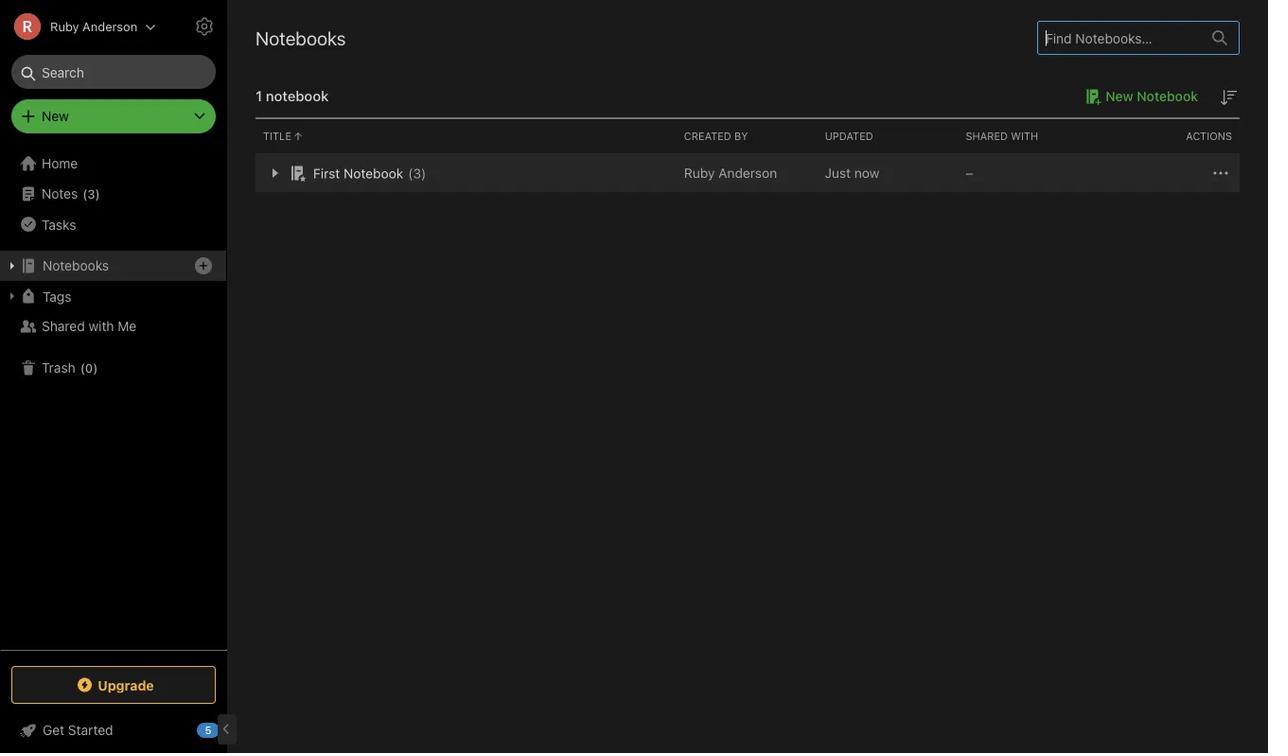 Task type: describe. For each thing, give the bounding box(es) containing it.
upgrade
[[98, 677, 154, 693]]

created by button
[[676, 119, 817, 153]]

) for trash
[[93, 361, 98, 375]]

notebooks inside tree
[[43, 258, 109, 273]]

tags button
[[0, 281, 226, 311]]

ruby anderson inside 'field'
[[50, 19, 137, 34]]

0
[[85, 361, 93, 375]]

first notebook ( 3 )
[[313, 165, 426, 181]]

created
[[684, 130, 731, 142]]

get
[[43, 723, 64, 738]]

first notebook row
[[256, 154, 1240, 192]]

new button
[[11, 99, 216, 133]]

updated
[[825, 130, 873, 142]]

Find Notebooks… text field
[[1038, 22, 1201, 53]]

home
[[42, 156, 78, 171]]

( inside "first notebook" row
[[408, 165, 413, 181]]

sort options image
[[1217, 86, 1240, 109]]

trash ( 0 )
[[42, 360, 98, 376]]

( for trash
[[80, 361, 85, 375]]

shared with me
[[42, 318, 136, 334]]

tasks
[[42, 216, 76, 232]]

notebooks element
[[227, 0, 1268, 753]]

Search text field
[[25, 55, 203, 89]]

shared with me link
[[0, 311, 226, 342]]

by
[[734, 130, 748, 142]]

trash
[[42, 360, 75, 376]]

first
[[313, 165, 340, 181]]

3 inside "first notebook" row
[[413, 165, 421, 181]]

new for new
[[42, 108, 69, 124]]

shared with
[[966, 130, 1038, 142]]

notes
[[42, 186, 78, 202]]

with
[[88, 318, 114, 334]]

anderson inside "first notebook" row
[[718, 165, 777, 181]]

tags
[[43, 288, 71, 304]]

home link
[[0, 149, 227, 179]]

now
[[854, 165, 879, 181]]



Task type: vqa. For each thing, say whether or not it's contained in the screenshot.
ANDERSON in "First Notebook" Row
yes



Task type: locate. For each thing, give the bounding box(es) containing it.
notebook inside the new notebook button
[[1137, 88, 1198, 104]]

notebooks up tags
[[43, 258, 109, 273]]

1 horizontal spatial anderson
[[718, 165, 777, 181]]

0 horizontal spatial 3
[[87, 187, 95, 201]]

( right trash
[[80, 361, 85, 375]]

3 right notes on the top of page
[[87, 187, 95, 201]]

notebook right first
[[344, 165, 403, 181]]

) right trash
[[93, 361, 98, 375]]

expand notebooks image
[[5, 258, 20, 273]]

tree
[[0, 149, 227, 649]]

More actions field
[[1209, 162, 1232, 185]]

0 horizontal spatial notebook
[[344, 165, 403, 181]]

shared with button
[[958, 119, 1099, 153]]

1 horizontal spatial ruby
[[684, 165, 715, 181]]

new inside popup button
[[42, 108, 69, 124]]

1 vertical spatial (
[[83, 187, 87, 201]]

click to collapse image
[[220, 718, 234, 741]]

tasks button
[[0, 209, 226, 239]]

new notebook
[[1106, 88, 1198, 104]]

1 horizontal spatial 3
[[413, 165, 421, 181]]

) inside notes ( 3 )
[[95, 187, 100, 201]]

2 vertical spatial )
[[93, 361, 98, 375]]

new up 'home'
[[42, 108, 69, 124]]

) inside "first notebook" row
[[421, 165, 426, 181]]

just now
[[825, 165, 879, 181]]

1 vertical spatial ruby
[[684, 165, 715, 181]]

anderson down created by button
[[718, 165, 777, 181]]

ruby inside ruby anderson 'field'
[[50, 19, 79, 34]]

0 vertical spatial notebooks
[[256, 26, 346, 49]]

3
[[413, 165, 421, 181], [87, 187, 95, 201]]

0 vertical spatial notebook
[[1137, 88, 1198, 104]]

1 horizontal spatial new
[[1106, 88, 1133, 104]]

tree containing home
[[0, 149, 227, 649]]

actions
[[1186, 130, 1232, 142]]

ruby inside "first notebook" row
[[684, 165, 715, 181]]

new notebook button
[[1079, 85, 1198, 108]]

0 vertical spatial new
[[1106, 88, 1133, 104]]

me
[[118, 318, 136, 334]]

3 down title 'button'
[[413, 165, 421, 181]]

1 notebook
[[256, 88, 329, 104]]

ruby down created
[[684, 165, 715, 181]]

actions button
[[1099, 119, 1240, 153]]

anderson inside 'field'
[[82, 19, 137, 34]]

0 horizontal spatial notebooks
[[43, 258, 109, 273]]

anderson
[[82, 19, 137, 34], [718, 165, 777, 181]]

0 horizontal spatial ruby anderson
[[50, 19, 137, 34]]

1 horizontal spatial ruby anderson
[[684, 165, 777, 181]]

0 vertical spatial )
[[421, 165, 426, 181]]

notebooks link
[[0, 251, 226, 281]]

notebook
[[266, 88, 329, 104]]

Help and Learning task checklist field
[[0, 715, 227, 746]]

notebooks
[[256, 26, 346, 49], [43, 258, 109, 273]]

1 vertical spatial )
[[95, 187, 100, 201]]

ruby anderson inside "first notebook" row
[[684, 165, 777, 181]]

new down the find notebooks… text box
[[1106, 88, 1133, 104]]

ruby anderson
[[50, 19, 137, 34], [684, 165, 777, 181]]

notebook up actions button
[[1137, 88, 1198, 104]]

( for notes
[[83, 187, 87, 201]]

1 vertical spatial new
[[42, 108, 69, 124]]

ruby
[[50, 19, 79, 34], [684, 165, 715, 181]]

0 horizontal spatial ruby
[[50, 19, 79, 34]]

row group inside notebooks element
[[256, 154, 1240, 192]]

new
[[1106, 88, 1133, 104], [42, 108, 69, 124]]

5
[[205, 724, 212, 737]]

–
[[966, 165, 973, 181]]

notebook for first
[[344, 165, 403, 181]]

ruby anderson down by
[[684, 165, 777, 181]]

1
[[256, 88, 262, 104]]

notebook inside "first notebook" row
[[344, 165, 403, 181]]

just
[[825, 165, 851, 181]]

) for notes
[[95, 187, 100, 201]]

1 vertical spatial 3
[[87, 187, 95, 201]]

expand tags image
[[5, 289, 20, 304]]

more actions image
[[1209, 162, 1232, 185]]

1 vertical spatial ruby anderson
[[684, 165, 777, 181]]

Account field
[[0, 8, 156, 45]]

started
[[68, 723, 113, 738]]

3 inside notes ( 3 )
[[87, 187, 95, 201]]

1 vertical spatial anderson
[[718, 165, 777, 181]]

get started
[[43, 723, 113, 738]]

2 vertical spatial (
[[80, 361, 85, 375]]

upgrade button
[[11, 666, 216, 704]]

created by
[[684, 130, 748, 142]]

1 horizontal spatial notebooks
[[256, 26, 346, 49]]

) inside trash ( 0 )
[[93, 361, 98, 375]]

0 vertical spatial ruby anderson
[[50, 19, 137, 34]]

shared
[[966, 130, 1008, 142]]

notebook for new
[[1137, 88, 1198, 104]]

) down title 'button'
[[421, 165, 426, 181]]

shared
[[42, 318, 85, 334]]

0 vertical spatial (
[[408, 165, 413, 181]]

) down home link
[[95, 187, 100, 201]]

ruby anderson up search text box
[[50, 19, 137, 34]]

( right notes on the top of page
[[83, 187, 87, 201]]

arrow image
[[263, 162, 286, 185]]

1 vertical spatial notebooks
[[43, 258, 109, 273]]

1 vertical spatial notebook
[[344, 165, 403, 181]]

title
[[263, 130, 291, 142]]

anderson up search text box
[[82, 19, 137, 34]]

0 horizontal spatial anderson
[[82, 19, 137, 34]]

new for new notebook
[[1106, 88, 1133, 104]]

0 vertical spatial anderson
[[82, 19, 137, 34]]

notebook
[[1137, 88, 1198, 104], [344, 165, 403, 181]]

row group
[[256, 154, 1240, 192]]

notes ( 3 )
[[42, 186, 100, 202]]

notebooks up 'notebook'
[[256, 26, 346, 49]]

Sort field
[[1217, 85, 1240, 109]]

0 horizontal spatial new
[[42, 108, 69, 124]]

with
[[1011, 130, 1038, 142]]

(
[[408, 165, 413, 181], [83, 187, 87, 201], [80, 361, 85, 375]]

row group containing ruby anderson
[[256, 154, 1240, 192]]

None search field
[[25, 55, 203, 89]]

new inside button
[[1106, 88, 1133, 104]]

title button
[[256, 119, 676, 153]]

0 vertical spatial ruby
[[50, 19, 79, 34]]

( inside notes ( 3 )
[[83, 187, 87, 201]]

updated button
[[817, 119, 958, 153]]

1 horizontal spatial notebook
[[1137, 88, 1198, 104]]

settings image
[[193, 15, 216, 38]]

)
[[421, 165, 426, 181], [95, 187, 100, 201], [93, 361, 98, 375]]

ruby up search text box
[[50, 19, 79, 34]]

( down title 'button'
[[408, 165, 413, 181]]

0 vertical spatial 3
[[413, 165, 421, 181]]

( inside trash ( 0 )
[[80, 361, 85, 375]]



